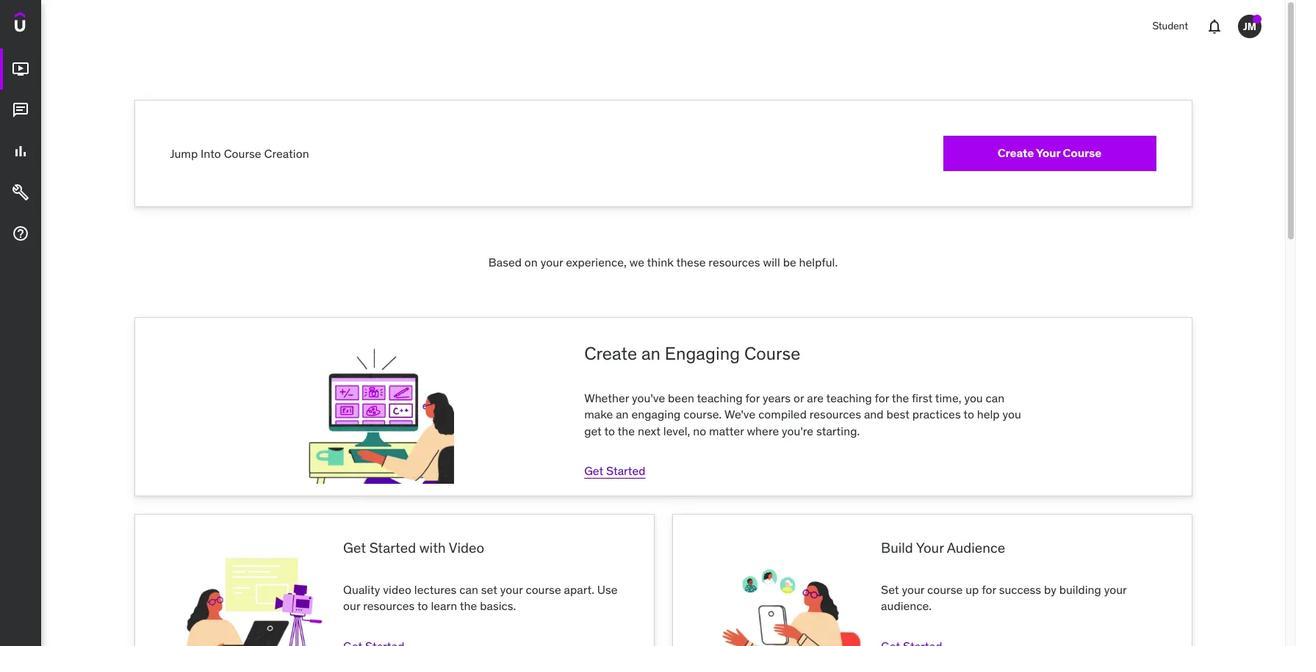 Task type: vqa. For each thing, say whether or not it's contained in the screenshot.
an
yes



Task type: describe. For each thing, give the bounding box(es) containing it.
course for your
[[1063, 146, 1102, 161]]

quality
[[343, 583, 380, 598]]

based on your experience, we think these resources will be helpful.
[[489, 255, 838, 270]]

set
[[481, 583, 498, 598]]

where
[[747, 424, 779, 439]]

student link
[[1144, 9, 1198, 44]]

next
[[638, 424, 661, 439]]

matter
[[710, 424, 744, 439]]

can inside quality video lectures can set your course apart. use our resources to learn the basics.
[[460, 583, 479, 598]]

up
[[966, 583, 980, 598]]

0 vertical spatial an
[[642, 343, 661, 366]]

get started
[[585, 464, 646, 479]]

0 vertical spatial the
[[892, 391, 910, 406]]

for for create an engaging course
[[746, 391, 760, 406]]

we
[[630, 255, 645, 270]]

build
[[882, 540, 914, 558]]

learn
[[431, 599, 457, 614]]

1 vertical spatial to
[[605, 424, 615, 439]]

no
[[693, 424, 707, 439]]

use
[[598, 583, 618, 598]]

resources inside whether you've been teaching for years or are teaching for the first time, you can make an engaging course. we've compiled resources and best practices to help you get to the next level, no matter where you're starting.
[[810, 408, 862, 422]]

2 medium image from the top
[[12, 225, 29, 243]]

creation
[[264, 146, 309, 161]]

get started with video
[[343, 540, 485, 558]]

1 horizontal spatial course
[[745, 343, 801, 366]]

jm link
[[1233, 9, 1268, 44]]

whether
[[585, 391, 629, 406]]

for for build your audience
[[982, 583, 997, 598]]

on
[[525, 255, 538, 270]]

1 medium image from the top
[[12, 60, 29, 78]]

course for into
[[224, 146, 261, 161]]

whether you've been teaching for years or are teaching for the first time, you can make an engaging course. we've compiled resources and best practices to help you get to the next level, no matter where you're starting.
[[585, 391, 1022, 439]]

started for get started
[[607, 464, 646, 479]]

1 vertical spatial the
[[618, 424, 635, 439]]

an inside whether you've been teaching for years or are teaching for the first time, you can make an engaging course. we've compiled resources and best practices to help you get to the next level, no matter where you're starting.
[[616, 408, 629, 422]]

time,
[[936, 391, 962, 406]]

video
[[449, 540, 485, 558]]

resources inside quality video lectures can set your course apart. use our resources to learn the basics.
[[363, 599, 415, 614]]

audience
[[947, 540, 1006, 558]]

best
[[887, 408, 910, 422]]

be
[[783, 255, 797, 270]]

get
[[585, 424, 602, 439]]

to inside quality video lectures can set your course apart. use our resources to learn the basics.
[[418, 599, 428, 614]]

your right 'building'
[[1105, 583, 1127, 598]]

into
[[201, 146, 221, 161]]

course inside quality video lectures can set your course apart. use our resources to learn the basics.
[[526, 583, 561, 598]]

student
[[1153, 19, 1189, 32]]

1 horizontal spatial for
[[875, 391, 890, 406]]

2 teaching from the left
[[827, 391, 872, 406]]

our
[[343, 599, 360, 614]]

by
[[1045, 583, 1057, 598]]

your up the audience.
[[902, 583, 925, 598]]

will
[[764, 255, 781, 270]]

course.
[[684, 408, 722, 422]]

2 horizontal spatial to
[[964, 408, 975, 422]]

jm
[[1244, 20, 1257, 33]]

get for get started with video
[[343, 540, 366, 558]]

0 horizontal spatial you
[[965, 391, 983, 406]]

and
[[865, 408, 884, 422]]

create your course
[[998, 146, 1102, 161]]

1 medium image from the top
[[12, 102, 29, 119]]

notifications image
[[1206, 18, 1224, 35]]

years
[[763, 391, 791, 406]]



Task type: locate. For each thing, give the bounding box(es) containing it.
can inside whether you've been teaching for years or are teaching for the first time, you can make an engaging course. we've compiled resources and best practices to help you get to the next level, no matter where you're starting.
[[986, 391, 1005, 406]]

1 horizontal spatial the
[[618, 424, 635, 439]]

success
[[1000, 583, 1042, 598]]

course inside create your course link
[[1063, 146, 1102, 161]]

create for create an engaging course
[[585, 343, 638, 366]]

teaching
[[697, 391, 743, 406], [827, 391, 872, 406]]

1 vertical spatial started
[[370, 540, 416, 558]]

started
[[607, 464, 646, 479], [370, 540, 416, 558]]

basics.
[[480, 599, 516, 614]]

2 horizontal spatial course
[[1063, 146, 1102, 161]]

can up help
[[986, 391, 1005, 406]]

0 horizontal spatial get
[[343, 540, 366, 558]]

get
[[585, 464, 604, 479], [343, 540, 366, 558]]

an down 'whether'
[[616, 408, 629, 422]]

you're
[[782, 424, 814, 439]]

you've
[[632, 391, 666, 406]]

1 horizontal spatial get
[[585, 464, 604, 479]]

1 vertical spatial an
[[616, 408, 629, 422]]

get up 'quality'
[[343, 540, 366, 558]]

are
[[807, 391, 824, 406]]

0 horizontal spatial teaching
[[697, 391, 743, 406]]

medium image
[[12, 60, 29, 78], [12, 225, 29, 243]]

1 course from the left
[[526, 583, 561, 598]]

1 vertical spatial create
[[585, 343, 638, 366]]

0 vertical spatial started
[[607, 464, 646, 479]]

1 horizontal spatial an
[[642, 343, 661, 366]]

1 horizontal spatial you
[[1003, 408, 1022, 422]]

teaching up course.
[[697, 391, 743, 406]]

for inside set your course up for success by building your audience.
[[982, 583, 997, 598]]

2 vertical spatial the
[[460, 599, 477, 614]]

helpful.
[[800, 255, 838, 270]]

an
[[642, 343, 661, 366], [616, 408, 629, 422]]

0 horizontal spatial to
[[418, 599, 428, 614]]

course inside set your course up for success by building your audience.
[[928, 583, 963, 598]]

can
[[986, 391, 1005, 406], [460, 583, 479, 598]]

your
[[541, 255, 563, 270], [501, 583, 523, 598], [902, 583, 925, 598], [1105, 583, 1127, 598]]

starting.
[[817, 424, 860, 439]]

the up best
[[892, 391, 910, 406]]

0 horizontal spatial started
[[370, 540, 416, 558]]

to down the lectures
[[418, 599, 428, 614]]

0 vertical spatial you
[[965, 391, 983, 406]]

compiled
[[759, 408, 807, 422]]

2 vertical spatial to
[[418, 599, 428, 614]]

2 course from the left
[[928, 583, 963, 598]]

get down get
[[585, 464, 604, 479]]

1 vertical spatial can
[[460, 583, 479, 598]]

level,
[[664, 424, 691, 439]]

engaging
[[632, 408, 681, 422]]

0 horizontal spatial for
[[746, 391, 760, 406]]

0 horizontal spatial create
[[585, 343, 638, 366]]

1 horizontal spatial your
[[1037, 146, 1061, 161]]

resources
[[709, 255, 761, 270], [810, 408, 862, 422], [363, 599, 415, 614]]

for up we've
[[746, 391, 760, 406]]

quality video lectures can set your course apart. use our resources to learn the basics.
[[343, 583, 618, 614]]

course left the up
[[928, 583, 963, 598]]

1 vertical spatial you
[[1003, 408, 1022, 422]]

jump into course creation
[[170, 146, 309, 161]]

1 vertical spatial your
[[917, 540, 944, 558]]

based
[[489, 255, 522, 270]]

medium image
[[12, 102, 29, 119], [12, 143, 29, 160], [12, 184, 29, 202]]

0 horizontal spatial can
[[460, 583, 479, 598]]

0 horizontal spatial your
[[917, 540, 944, 558]]

1 vertical spatial medium image
[[12, 143, 29, 160]]

these
[[677, 255, 706, 270]]

3 medium image from the top
[[12, 184, 29, 202]]

lectures
[[415, 583, 457, 598]]

started for get started with video
[[370, 540, 416, 558]]

2 vertical spatial resources
[[363, 599, 415, 614]]

create an engaging course
[[585, 343, 801, 366]]

1 vertical spatial get
[[343, 540, 366, 558]]

1 vertical spatial resources
[[810, 408, 862, 422]]

1 horizontal spatial teaching
[[827, 391, 872, 406]]

engaging
[[665, 343, 740, 366]]

get for get started
[[585, 464, 604, 479]]

your for create
[[1037, 146, 1061, 161]]

set your course up for success by building your audience.
[[882, 583, 1127, 614]]

1 vertical spatial medium image
[[12, 225, 29, 243]]

resources up starting.
[[810, 408, 862, 422]]

the
[[892, 391, 910, 406], [618, 424, 635, 439], [460, 599, 477, 614]]

1 horizontal spatial create
[[998, 146, 1035, 161]]

teaching up and
[[827, 391, 872, 406]]

help
[[978, 408, 1000, 422]]

0 vertical spatial get
[[585, 464, 604, 479]]

0 horizontal spatial course
[[526, 583, 561, 598]]

with
[[420, 540, 446, 558]]

started down 'next'
[[607, 464, 646, 479]]

the inside quality video lectures can set your course apart. use our resources to learn the basics.
[[460, 599, 477, 614]]

for up and
[[875, 391, 890, 406]]

video
[[383, 583, 412, 598]]

2 horizontal spatial for
[[982, 583, 997, 598]]

think
[[647, 255, 674, 270]]

you have alerts image
[[1254, 15, 1262, 24]]

0 horizontal spatial course
[[224, 146, 261, 161]]

audience.
[[882, 599, 932, 614]]

2 medium image from the top
[[12, 143, 29, 160]]

your for build
[[917, 540, 944, 558]]

started left with
[[370, 540, 416, 558]]

building
[[1060, 583, 1102, 598]]

0 vertical spatial to
[[964, 408, 975, 422]]

course
[[1063, 146, 1102, 161], [224, 146, 261, 161], [745, 343, 801, 366]]

course left the 'apart.'
[[526, 583, 561, 598]]

first
[[912, 391, 933, 406]]

get started link
[[585, 464, 646, 479]]

1 horizontal spatial started
[[607, 464, 646, 479]]

1 horizontal spatial to
[[605, 424, 615, 439]]

practices
[[913, 408, 961, 422]]

your inside quality video lectures can set your course apart. use our resources to learn the basics.
[[501, 583, 523, 598]]

can left set
[[460, 583, 479, 598]]

been
[[668, 391, 695, 406]]

1 horizontal spatial can
[[986, 391, 1005, 406]]

an up you've
[[642, 343, 661, 366]]

0 horizontal spatial the
[[460, 599, 477, 614]]

0 vertical spatial your
[[1037, 146, 1061, 161]]

2 vertical spatial medium image
[[12, 184, 29, 202]]

to left help
[[964, 408, 975, 422]]

0 vertical spatial medium image
[[12, 60, 29, 78]]

for right the up
[[982, 583, 997, 598]]

set
[[882, 583, 900, 598]]

1 horizontal spatial resources
[[709, 255, 761, 270]]

1 horizontal spatial course
[[928, 583, 963, 598]]

to right get
[[605, 424, 615, 439]]

you up help
[[965, 391, 983, 406]]

course
[[526, 583, 561, 598], [928, 583, 963, 598]]

for
[[746, 391, 760, 406], [875, 391, 890, 406], [982, 583, 997, 598]]

or
[[794, 391, 805, 406]]

the right learn
[[460, 599, 477, 614]]

2 horizontal spatial the
[[892, 391, 910, 406]]

resources left will
[[709, 255, 761, 270]]

your
[[1037, 146, 1061, 161], [917, 540, 944, 558]]

you right help
[[1003, 408, 1022, 422]]

build your audience
[[882, 540, 1006, 558]]

the left 'next'
[[618, 424, 635, 439]]

apart.
[[564, 583, 595, 598]]

0 horizontal spatial an
[[616, 408, 629, 422]]

create for create your course
[[998, 146, 1035, 161]]

make
[[585, 408, 613, 422]]

0 vertical spatial can
[[986, 391, 1005, 406]]

0 vertical spatial medium image
[[12, 102, 29, 119]]

jump
[[170, 146, 198, 161]]

create your course link
[[944, 136, 1157, 171]]

0 vertical spatial resources
[[709, 255, 761, 270]]

0 horizontal spatial resources
[[363, 599, 415, 614]]

your right on
[[541, 255, 563, 270]]

we've
[[725, 408, 756, 422]]

resources down video
[[363, 599, 415, 614]]

udemy image
[[15, 12, 82, 37]]

your up basics.
[[501, 583, 523, 598]]

0 vertical spatial create
[[998, 146, 1035, 161]]

create
[[998, 146, 1035, 161], [585, 343, 638, 366]]

to
[[964, 408, 975, 422], [605, 424, 615, 439], [418, 599, 428, 614]]

experience,
[[566, 255, 627, 270]]

you
[[965, 391, 983, 406], [1003, 408, 1022, 422]]

1 teaching from the left
[[697, 391, 743, 406]]

2 horizontal spatial resources
[[810, 408, 862, 422]]



